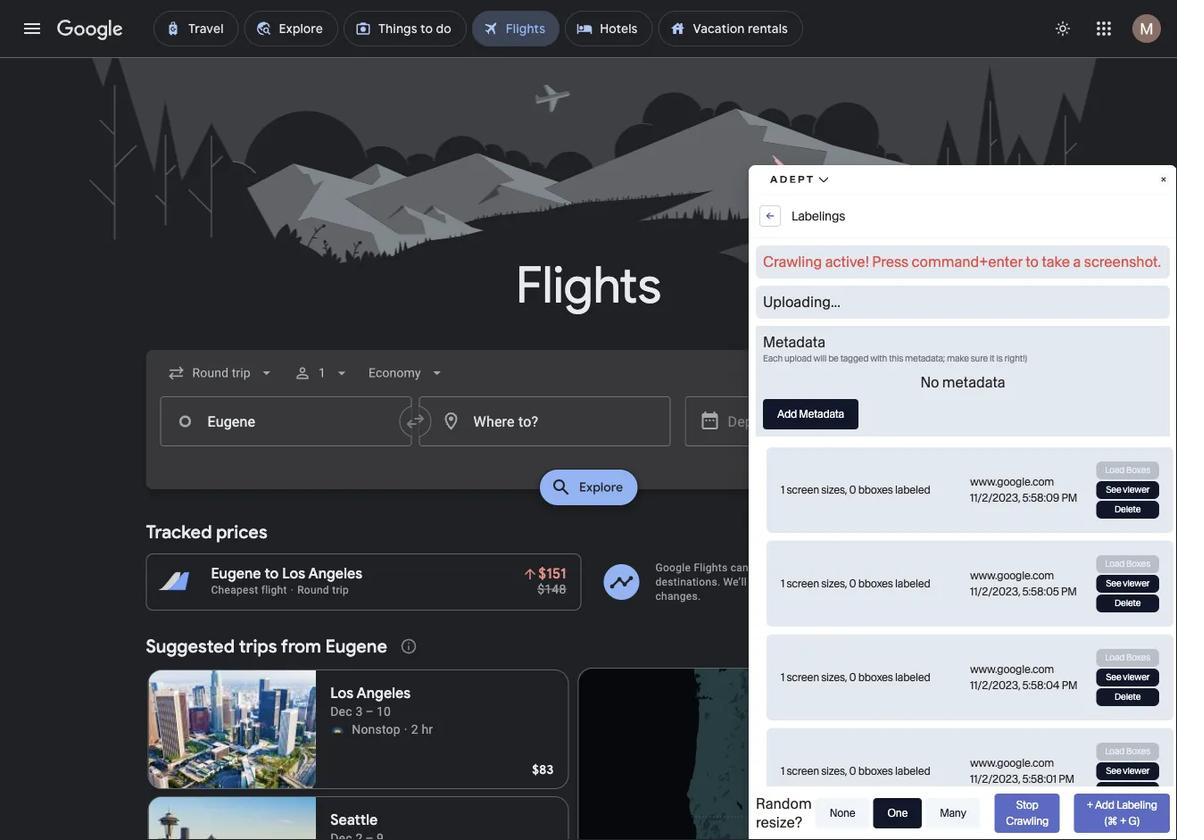Task type: locate. For each thing, give the bounding box(es) containing it.
1 horizontal spatial and
[[956, 562, 975, 574]]

 image
[[404, 721, 408, 739]]

eugene right from
[[326, 635, 388, 658]]

1 horizontal spatial you
[[846, 576, 864, 589]]

round
[[298, 584, 329, 597]]

round trip
[[298, 584, 349, 597]]

angeles up trip
[[309, 565, 363, 583]]

0 horizontal spatial and
[[809, 576, 828, 589]]

prices up to
[[216, 521, 268, 543]]

check
[[750, 576, 780, 589]]

eugene inside tracked prices region
[[211, 565, 261, 583]]

1 horizontal spatial explore
[[890, 639, 934, 655]]

allegiant image
[[331, 722, 345, 737]]

and down track
[[809, 576, 828, 589]]

cheapest flight
[[211, 584, 287, 597]]

about
[[896, 576, 925, 589]]

los
[[282, 565, 306, 583], [331, 685, 354, 703]]

know
[[867, 576, 894, 589]]

1 vertical spatial flights
[[694, 562, 728, 574]]

los inside los angeles dec 3 – 10
[[331, 685, 354, 703]]

let
[[831, 576, 843, 589]]

angeles up 3 – 10
[[357, 685, 411, 703]]

explore inside flight search field
[[579, 480, 623, 496]]

eugene
[[211, 565, 261, 583], [326, 635, 388, 658]]

you
[[776, 562, 794, 574], [846, 576, 864, 589]]

angeles
[[309, 565, 363, 583], [357, 685, 411, 703]]

suggested trips from eugene
[[146, 635, 388, 658]]

los angeles dec 3 – 10
[[331, 685, 411, 719]]

1 vertical spatial you
[[846, 576, 864, 589]]

1 vertical spatial angeles
[[357, 685, 411, 703]]

explore up tracked prices region
[[579, 480, 623, 496]]

0 vertical spatial eugene
[[211, 565, 261, 583]]

1 horizontal spatial flights
[[694, 562, 728, 574]]

you up daily at the bottom right
[[776, 562, 794, 574]]

0 vertical spatial explore
[[579, 480, 623, 496]]

Return text field
[[879, 397, 1002, 446]]

explore button
[[540, 470, 638, 505]]

google flights can help you track prices for selected flights and destinations. we'll check daily and let you know about significant price changes.
[[656, 562, 1009, 603]]

1 vertical spatial los
[[331, 685, 354, 703]]

0 horizontal spatial flights
[[516, 254, 662, 317]]

tracked prices region
[[146, 511, 1032, 611]]

Where to? text field
[[419, 397, 671, 447]]

1 vertical spatial eugene
[[326, 635, 388, 658]]

help
[[752, 562, 774, 574]]

 image inside suggested trips from eugene "region"
[[404, 721, 408, 739]]

Departure text field
[[728, 397, 852, 446]]

prices
[[216, 521, 268, 543], [825, 562, 856, 574]]

you down for
[[846, 576, 864, 589]]

0 vertical spatial los
[[282, 565, 306, 583]]

0 horizontal spatial los
[[282, 565, 306, 583]]

can
[[731, 562, 749, 574]]

eugene up cheapest
[[211, 565, 261, 583]]

1 horizontal spatial eugene
[[326, 635, 388, 658]]

2
[[411, 722, 419, 737]]

explore left destinations
[[890, 639, 934, 655]]

los right to
[[282, 565, 306, 583]]

tracked prices
[[146, 521, 268, 543]]

151 US dollars text field
[[539, 565, 567, 583]]

0 horizontal spatial eugene
[[211, 565, 261, 583]]

explore for explore
[[579, 480, 623, 496]]

and up the "significant"
[[956, 562, 975, 574]]

eugene to los angeles
[[211, 565, 363, 583]]

significant
[[928, 576, 981, 589]]

None field
[[160, 357, 283, 389], [362, 357, 453, 389], [160, 357, 283, 389], [362, 357, 453, 389]]

explore inside suggested trips from eugene "region"
[[890, 639, 934, 655]]

0 horizontal spatial prices
[[216, 521, 268, 543]]

trip
[[332, 584, 349, 597]]

suggested
[[146, 635, 235, 658]]

1 vertical spatial prices
[[825, 562, 856, 574]]

explore for explore destinations
[[890, 639, 934, 655]]

1 horizontal spatial los
[[331, 685, 354, 703]]

0 vertical spatial angeles
[[309, 565, 363, 583]]

0 horizontal spatial explore
[[579, 480, 623, 496]]

explore
[[579, 480, 623, 496], [890, 639, 934, 655]]

1 vertical spatial explore
[[890, 639, 934, 655]]

1 horizontal spatial prices
[[825, 562, 856, 574]]

and
[[956, 562, 975, 574], [809, 576, 828, 589]]

prices up let
[[825, 562, 856, 574]]

flights inside google flights can help you track prices for selected flights and destinations. we'll check daily and let you know about significant price changes.
[[694, 562, 728, 574]]

los up dec
[[331, 685, 354, 703]]

 image
[[291, 584, 294, 597]]

where
[[474, 413, 515, 430]]

change appearance image
[[1042, 7, 1085, 50]]

angeles inside los angeles dec 3 – 10
[[357, 685, 411, 703]]

to
[[265, 565, 279, 583]]

flights
[[516, 254, 662, 317], [694, 562, 728, 574]]

1 vertical spatial and
[[809, 576, 828, 589]]

0 vertical spatial you
[[776, 562, 794, 574]]

None text field
[[160, 397, 412, 447]]



Task type: vqa. For each thing, say whether or not it's contained in the screenshot.
AIRPORTS
no



Task type: describe. For each thing, give the bounding box(es) containing it.
view all
[[966, 524, 1011, 540]]

track
[[797, 562, 822, 574]]

angeles inside tracked prices region
[[309, 565, 363, 583]]

$148
[[538, 582, 567, 597]]

destinations.
[[656, 576, 721, 589]]

$151
[[539, 565, 567, 583]]

explore destinations
[[890, 639, 1011, 655]]

0 vertical spatial flights
[[516, 254, 662, 317]]

3 – 10
[[356, 704, 391, 719]]

0 horizontal spatial you
[[776, 562, 794, 574]]

we'll
[[724, 576, 747, 589]]

prices inside google flights can help you track prices for selected flights and destinations. we'll check daily and let you know about significant price changes.
[[825, 562, 856, 574]]

main menu image
[[21, 18, 43, 39]]

cheapest
[[211, 584, 258, 597]]

nonstop
[[352, 722, 401, 737]]

seattle button
[[148, 797, 569, 840]]

all
[[997, 524, 1011, 540]]

suggested trips from eugene region
[[146, 625, 1032, 840]]

flight
[[261, 584, 287, 597]]

Flight search field
[[132, 350, 1046, 511]]

2 hr
[[411, 722, 433, 737]]

148 US dollars text field
[[538, 582, 567, 597]]

seattle
[[331, 811, 378, 830]]

destinations
[[937, 639, 1011, 655]]

daily
[[783, 576, 806, 589]]

los inside tracked prices region
[[282, 565, 306, 583]]

trips
[[239, 635, 277, 658]]

changes.
[[656, 590, 701, 603]]

0 vertical spatial and
[[956, 562, 975, 574]]

view
[[966, 524, 994, 540]]

price
[[984, 576, 1009, 589]]

from
[[281, 635, 321, 658]]

selected
[[876, 562, 918, 574]]

tracked
[[146, 521, 212, 543]]

83 US dollars text field
[[533, 762, 554, 778]]

1 button
[[286, 352, 358, 395]]

dec
[[331, 704, 353, 719]]

$83
[[533, 762, 554, 778]]

to?
[[519, 413, 539, 430]]

 image inside tracked prices region
[[291, 584, 294, 597]]

where to?
[[474, 413, 539, 430]]

hr
[[422, 722, 433, 737]]

explore destinations button
[[869, 632, 1032, 661]]

google
[[656, 562, 691, 574]]

0 vertical spatial prices
[[216, 521, 268, 543]]

1
[[319, 366, 326, 380]]

eugene inside "region"
[[326, 635, 388, 658]]

flights
[[921, 562, 953, 574]]

for
[[859, 562, 873, 574]]



